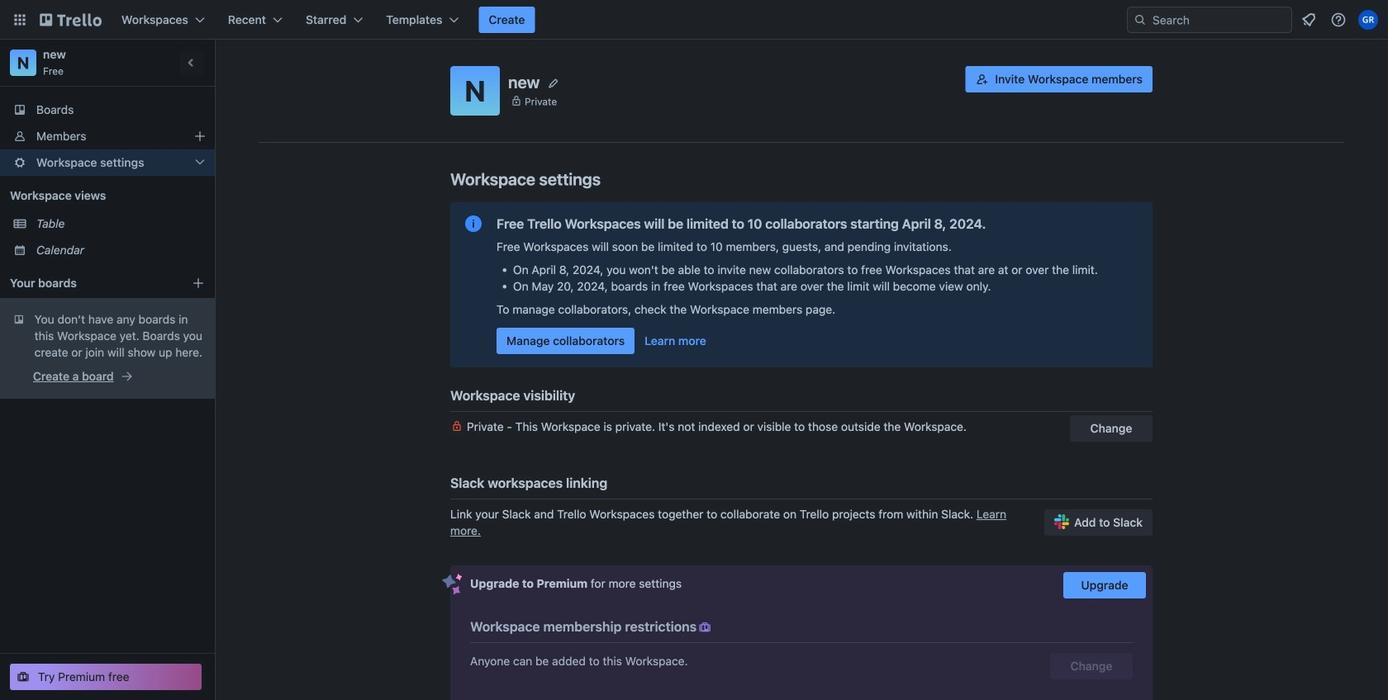 Task type: describe. For each thing, give the bounding box(es) containing it.
add board image
[[192, 277, 205, 290]]

search image
[[1134, 13, 1147, 26]]

greg robinson (gregrobinson96) image
[[1359, 10, 1379, 30]]

primary element
[[0, 0, 1389, 40]]

back to home image
[[40, 7, 102, 33]]

sm image
[[697, 620, 714, 636]]



Task type: locate. For each thing, give the bounding box(es) containing it.
workspace navigation collapse icon image
[[180, 51, 203, 74]]

0 notifications image
[[1299, 10, 1319, 30]]

your boards with 0 items element
[[10, 274, 184, 293]]

open information menu image
[[1331, 12, 1347, 28]]

sparkle image
[[442, 574, 463, 596]]

Search field
[[1147, 8, 1292, 31]]



Task type: vqa. For each thing, say whether or not it's contained in the screenshot.
1st Per from the right
no



